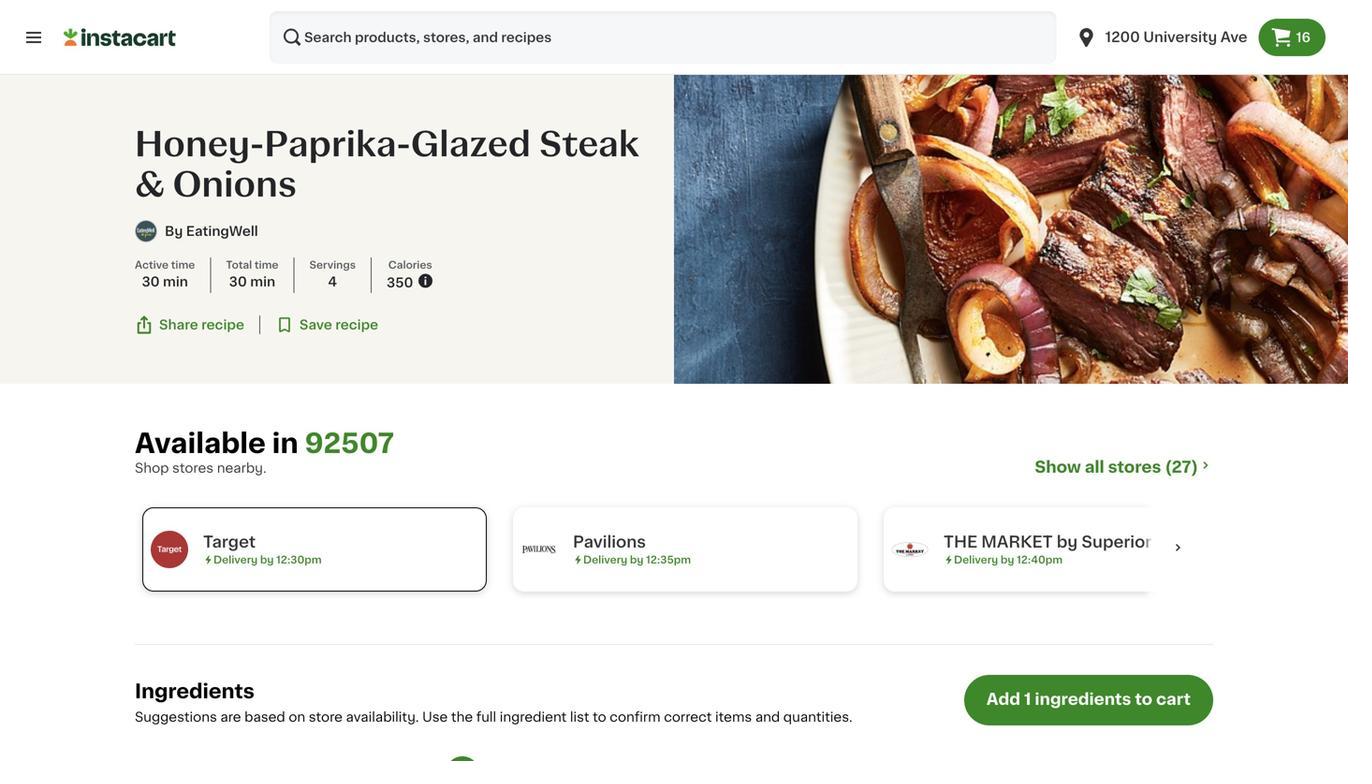 Task type: describe. For each thing, give the bounding box(es) containing it.
market
[[982, 534, 1053, 550]]

glazed
[[411, 128, 531, 161]]

store
[[309, 711, 343, 724]]

by for target
[[260, 555, 274, 565]]

onions
[[173, 168, 297, 201]]

30 for total time 30 min
[[229, 276, 247, 289]]

1200
[[1106, 30, 1140, 44]]

delivery by 12:35pm
[[583, 555, 691, 565]]

recipe for share recipe
[[201, 319, 244, 332]]

by up 12:40pm
[[1057, 534, 1078, 550]]

target image
[[151, 531, 188, 568]]

time for total time 30 min
[[255, 260, 279, 270]]

to inside button
[[1135, 692, 1153, 708]]

show all stores (27) button
[[1035, 457, 1214, 478]]

shop
[[135, 462, 169, 475]]

servings
[[309, 260, 356, 270]]

save recipe
[[300, 319, 378, 332]]

30 for active time 30 min
[[142, 276, 160, 289]]

1200 university ave
[[1106, 30, 1248, 44]]

by for the market by superior
[[1001, 555, 1015, 565]]

suggestions are based on store availability. use the full ingredient list to confirm correct items and quantities.
[[135, 711, 853, 724]]

stores inside 'button'
[[1108, 459, 1162, 475]]

the
[[944, 534, 978, 550]]

calories
[[388, 260, 432, 270]]

ingredients
[[1035, 692, 1132, 708]]

16
[[1297, 31, 1311, 44]]

12:35pm
[[646, 555, 691, 565]]

stores inside the available in 92507 shop stores nearby.
[[172, 462, 214, 475]]

suggestions
[[135, 711, 217, 724]]

eatingwell
[[186, 225, 258, 238]]

save
[[300, 319, 332, 332]]

active
[[135, 260, 169, 270]]

honey-
[[135, 128, 264, 161]]

1200 university ave button
[[1076, 11, 1248, 64]]

correct
[[664, 711, 712, 724]]

share recipe button
[[135, 316, 244, 334]]

quantities.
[[784, 711, 853, 724]]

confirm
[[610, 711, 661, 724]]

pavilions image
[[521, 531, 558, 568]]

list
[[570, 711, 590, 724]]

ingredient
[[500, 711, 567, 724]]

cart
[[1157, 692, 1191, 708]]

by eatingwell
[[165, 225, 258, 238]]

(27)
[[1165, 459, 1199, 475]]

delivery by 12:40pm
[[954, 555, 1063, 565]]

delivery by 12:30pm
[[214, 555, 322, 565]]

Search field
[[270, 11, 1057, 64]]

0 horizontal spatial to
[[593, 711, 607, 724]]

12:30pm
[[276, 555, 322, 565]]

superior
[[1082, 534, 1152, 550]]

12:40pm
[[1017, 555, 1063, 565]]

in
[[272, 430, 298, 457]]

recipe for save recipe
[[336, 319, 378, 332]]

4
[[328, 276, 337, 289]]

pavilions
[[573, 534, 646, 550]]



Task type: vqa. For each thing, say whether or not it's contained in the screenshot.
Total time 30 min
yes



Task type: locate. For each thing, give the bounding box(es) containing it.
target
[[203, 534, 256, 550]]

2 delivery from the left
[[583, 555, 628, 565]]

nearby.
[[217, 462, 267, 475]]

items
[[715, 711, 752, 724]]

and
[[756, 711, 780, 724]]

min for total time 30 min
[[250, 276, 275, 289]]

min inside total time 30 min
[[250, 276, 275, 289]]

on
[[289, 711, 305, 724]]

full
[[476, 711, 497, 724]]

min for active time 30 min
[[163, 276, 188, 289]]

available in 92507 shop stores nearby.
[[135, 430, 394, 475]]

delivery for pavilions
[[583, 555, 628, 565]]

to left cart
[[1135, 692, 1153, 708]]

&
[[135, 168, 165, 201]]

total
[[226, 260, 252, 270]]

time right total
[[255, 260, 279, 270]]

show
[[1035, 459, 1081, 475]]

stores right all
[[1108, 459, 1162, 475]]

by left the '12:35pm'
[[630, 555, 644, 565]]

all
[[1085, 459, 1105, 475]]

1
[[1025, 692, 1032, 708]]

1 horizontal spatial recipe
[[336, 319, 378, 332]]

add
[[987, 692, 1021, 708]]

time inside active time 30 min
[[171, 260, 195, 270]]

92507
[[305, 430, 394, 457]]

30
[[142, 276, 160, 289], [229, 276, 247, 289]]

30 down active
[[142, 276, 160, 289]]

honey-paprika-glazed steak & onions image
[[674, 75, 1349, 384]]

1 horizontal spatial to
[[1135, 692, 1153, 708]]

3 delivery from the left
[[954, 555, 999, 565]]

by down market
[[1001, 555, 1015, 565]]

servings 4
[[309, 260, 356, 289]]

the market by superior image
[[892, 531, 929, 568]]

instacart logo image
[[64, 26, 176, 49]]

delivery
[[214, 555, 258, 565], [583, 555, 628, 565], [954, 555, 999, 565]]

recipe inside button
[[336, 319, 378, 332]]

1 horizontal spatial min
[[250, 276, 275, 289]]

0 vertical spatial to
[[1135, 692, 1153, 708]]

are
[[220, 711, 241, 724]]

availability.
[[346, 711, 419, 724]]

recipe inside button
[[201, 319, 244, 332]]

2 recipe from the left
[[336, 319, 378, 332]]

30 inside active time 30 min
[[142, 276, 160, 289]]

steak
[[539, 128, 639, 161]]

0 horizontal spatial stores
[[172, 462, 214, 475]]

0 horizontal spatial recipe
[[201, 319, 244, 332]]

share recipe
[[159, 319, 244, 332]]

available
[[135, 430, 266, 457]]

the
[[451, 711, 473, 724]]

based
[[245, 711, 285, 724]]

to
[[1135, 692, 1153, 708], [593, 711, 607, 724]]

92507 button
[[305, 429, 394, 459]]

paprika-
[[264, 128, 411, 161]]

1 horizontal spatial stores
[[1108, 459, 1162, 475]]

1 min from the left
[[163, 276, 188, 289]]

1 delivery from the left
[[214, 555, 258, 565]]

delivery down pavilions
[[583, 555, 628, 565]]

recipe right share
[[201, 319, 244, 332]]

1 30 from the left
[[142, 276, 160, 289]]

add 1 ingredients to cart
[[987, 692, 1191, 708]]

product group
[[318, 757, 479, 761]]

0 horizontal spatial delivery
[[214, 555, 258, 565]]

by left 12:30pm at the bottom of page
[[260, 555, 274, 565]]

1 horizontal spatial time
[[255, 260, 279, 270]]

None search field
[[270, 11, 1057, 64]]

16 button
[[1259, 19, 1326, 56]]

university
[[1144, 30, 1218, 44]]

add 1 ingredients to cart button
[[964, 675, 1214, 726]]

2 30 from the left
[[229, 276, 247, 289]]

1 horizontal spatial 30
[[229, 276, 247, 289]]

delivery for the market by superior
[[954, 555, 999, 565]]

2 min from the left
[[250, 276, 275, 289]]

stores down available
[[172, 462, 214, 475]]

1 recipe from the left
[[201, 319, 244, 332]]

0 horizontal spatial 30
[[142, 276, 160, 289]]

the market by superior
[[944, 534, 1152, 550]]

time for active time 30 min
[[171, 260, 195, 270]]

1 horizontal spatial delivery
[[583, 555, 628, 565]]

1 time from the left
[[171, 260, 195, 270]]

min down active
[[163, 276, 188, 289]]

2 horizontal spatial delivery
[[954, 555, 999, 565]]

min
[[163, 276, 188, 289], [250, 276, 275, 289]]

30 down total
[[229, 276, 247, 289]]

30 inside total time 30 min
[[229, 276, 247, 289]]

honey-paprika-glazed steak & onions
[[135, 128, 639, 201]]

1 vertical spatial to
[[593, 711, 607, 724]]

ave
[[1221, 30, 1248, 44]]

delivery down the
[[954, 555, 999, 565]]

active time 30 min
[[135, 260, 195, 289]]

recipe right save
[[336, 319, 378, 332]]

total time 30 min
[[226, 260, 279, 289]]

stores
[[1108, 459, 1162, 475], [172, 462, 214, 475]]

use
[[422, 711, 448, 724]]

to right list
[[593, 711, 607, 724]]

share
[[159, 319, 198, 332]]

show all stores (27)
[[1035, 459, 1199, 475]]

save recipe button
[[275, 316, 378, 334]]

2 time from the left
[[255, 260, 279, 270]]

by
[[1057, 534, 1078, 550], [260, 555, 274, 565], [630, 555, 644, 565], [1001, 555, 1015, 565]]

0 horizontal spatial min
[[163, 276, 188, 289]]

by
[[165, 225, 183, 238]]

time right active
[[171, 260, 195, 270]]

time
[[171, 260, 195, 270], [255, 260, 279, 270]]

delivery for target
[[214, 555, 258, 565]]

time inside total time 30 min
[[255, 260, 279, 270]]

350
[[387, 276, 413, 290]]

min down total
[[250, 276, 275, 289]]

1200 university ave button
[[1064, 11, 1259, 64]]

recipe
[[201, 319, 244, 332], [336, 319, 378, 332]]

min inside active time 30 min
[[163, 276, 188, 289]]

0 horizontal spatial time
[[171, 260, 195, 270]]

delivery down target
[[214, 555, 258, 565]]

by for pavilions
[[630, 555, 644, 565]]



